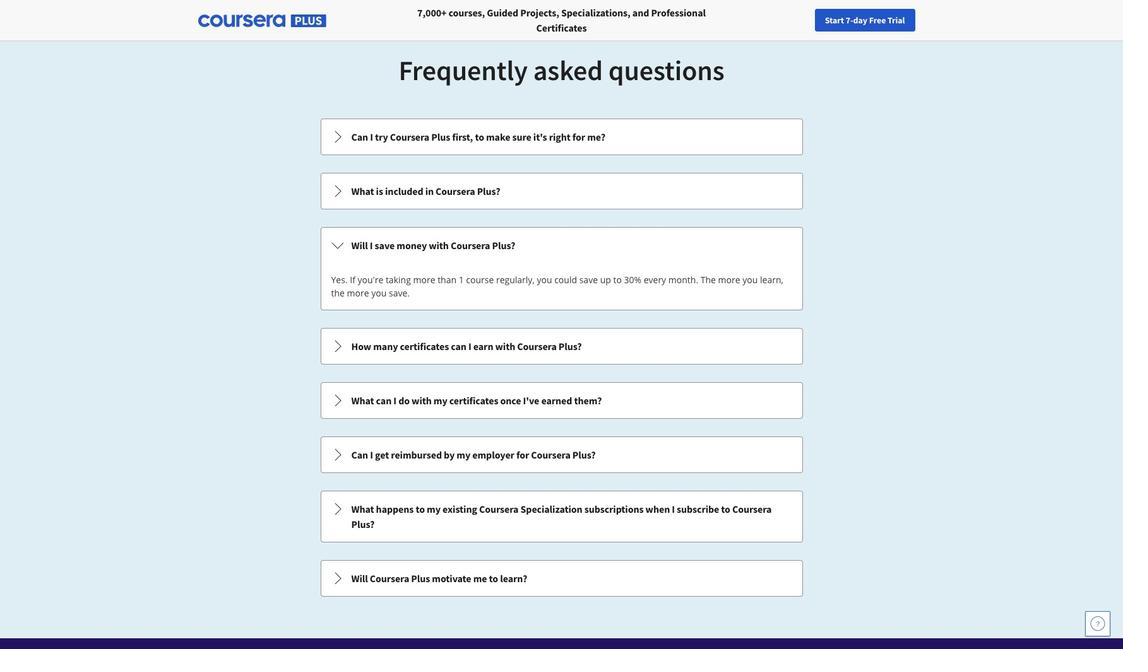 Task type: describe. For each thing, give the bounding box(es) containing it.
i've
[[523, 395, 539, 407]]

in
[[425, 185, 434, 198]]

than
[[438, 274, 456, 286]]

i up you're
[[370, 239, 373, 252]]

specializations,
[[561, 6, 631, 19]]

certificates inside the what can i do with my certificates once i've earned them? 'dropdown button'
[[449, 395, 498, 407]]

can i get reimbursed by my employer for coursera plus?
[[351, 449, 596, 461]]

save inside will i save money with coursera plus? dropdown button
[[375, 239, 395, 252]]

to right happens
[[416, 503, 425, 516]]

can i try coursera plus first, to make sure it's right for me? button
[[321, 119, 802, 155]]

can for can i get reimbursed by my employer for coursera plus?
[[351, 449, 368, 461]]

i inside what happens to my existing coursera specialization subscriptions when i subscribe to coursera plus?
[[672, 503, 675, 516]]

30%
[[624, 274, 641, 286]]

earned
[[541, 395, 572, 407]]

what happens to my existing coursera specialization subscriptions when i subscribe to coursera plus?
[[351, 503, 772, 531]]

coursera plus image
[[198, 15, 326, 27]]

coursera right existing
[[479, 503, 519, 516]]

what for what is included in coursera plus?
[[351, 185, 374, 198]]

questions
[[608, 53, 725, 88]]

to inside "dropdown button"
[[475, 131, 484, 143]]

every
[[644, 274, 666, 286]]

happens
[[376, 503, 414, 516]]

earn
[[473, 340, 493, 353]]

with for certificates
[[412, 395, 432, 407]]

the
[[701, 274, 716, 286]]

will i save money with coursera plus? button
[[321, 228, 802, 263]]

certificates inside how many certificates can i earn with coursera plus? dropdown button
[[400, 340, 449, 353]]

yes.
[[331, 274, 348, 286]]

start
[[825, 15, 844, 26]]

subscribe
[[677, 503, 719, 516]]

right
[[549, 131, 571, 143]]

will for will coursera plus motivate me to learn?
[[351, 573, 368, 585]]

coursera right in
[[436, 185, 475, 198]]

can i get reimbursed by my employer for coursera plus? button
[[321, 438, 802, 473]]

up
[[600, 274, 611, 286]]

coursera inside "dropdown button"
[[390, 131, 429, 143]]

courses,
[[449, 6, 485, 19]]

plus inside "dropdown button"
[[431, 131, 450, 143]]

find your new career link
[[848, 13, 939, 28]]

existing
[[443, 503, 477, 516]]

with for plus?
[[429, 239, 449, 252]]

i left earn
[[468, 340, 471, 353]]

course
[[466, 274, 494, 286]]

can inside dropdown button
[[451, 340, 466, 353]]

will coursera plus motivate me to learn?
[[351, 573, 527, 585]]

what for what happens to my existing coursera specialization subscriptions when i subscribe to coursera plus?
[[351, 503, 374, 516]]

taking
[[386, 274, 411, 286]]

how many certificates can i earn with coursera plus? button
[[321, 329, 802, 364]]

can for can i try coursera plus first, to make sure it's right for me?
[[351, 131, 368, 143]]

new
[[891, 15, 907, 26]]

month.
[[668, 274, 698, 286]]

my for employer
[[457, 449, 470, 461]]

is
[[376, 185, 383, 198]]

2 horizontal spatial more
[[718, 274, 740, 286]]

me
[[473, 573, 487, 585]]

specialization
[[521, 503, 583, 516]]

free
[[869, 15, 886, 26]]

asked
[[533, 53, 603, 88]]

and
[[632, 6, 649, 19]]

projects,
[[520, 6, 559, 19]]

0 horizontal spatial more
[[347, 287, 369, 299]]

1 vertical spatial with
[[495, 340, 515, 353]]

what happens to my existing coursera specialization subscriptions when i subscribe to coursera plus? button
[[321, 492, 802, 542]]

learn?
[[500, 573, 527, 585]]

will i save money with coursera plus?
[[351, 239, 515, 252]]

money
[[397, 239, 427, 252]]

make
[[486, 131, 510, 143]]

coursera right 'subscribe'
[[732, 503, 772, 516]]

can i try coursera plus first, to make sure it's right for me?
[[351, 131, 605, 143]]

start 7-day free trial
[[825, 15, 905, 26]]

by
[[444, 449, 455, 461]]

7,000+
[[417, 6, 447, 19]]

how
[[351, 340, 371, 353]]



Task type: locate. For each thing, give the bounding box(es) containing it.
1 vertical spatial for
[[516, 449, 529, 461]]

7-
[[846, 15, 853, 26]]

can inside 'dropdown button'
[[376, 395, 392, 407]]

once
[[500, 395, 521, 407]]

frequently asked questions
[[399, 53, 725, 88]]

to right the up on the top of page
[[613, 274, 622, 286]]

0 vertical spatial can
[[451, 340, 466, 353]]

0 horizontal spatial plus
[[411, 573, 430, 585]]

to inside yes. if you're taking more than 1 course regularly, you could save up to 30% every month. the more you learn, the more you save.
[[613, 274, 622, 286]]

you down you're
[[371, 287, 387, 299]]

1 vertical spatial can
[[351, 449, 368, 461]]

1 what from the top
[[351, 185, 374, 198]]

regularly,
[[496, 274, 535, 286]]

start 7-day free trial button
[[815, 9, 915, 32]]

my inside dropdown button
[[457, 449, 470, 461]]

certificates
[[400, 340, 449, 353], [449, 395, 498, 407]]

2 what from the top
[[351, 395, 374, 407]]

i left do
[[394, 395, 396, 407]]

1 vertical spatial will
[[351, 573, 368, 585]]

you're
[[358, 274, 383, 286]]

what left happens
[[351, 503, 374, 516]]

guided
[[487, 6, 518, 19]]

what inside what is included in coursera plus? dropdown button
[[351, 185, 374, 198]]

can
[[451, 340, 466, 353], [376, 395, 392, 407]]

for inside "dropdown button"
[[573, 131, 585, 143]]

7,000+ courses, guided projects, specializations, and professional certificates
[[417, 6, 706, 34]]

what for what can i do with my certificates once i've earned them?
[[351, 395, 374, 407]]

list
[[319, 117, 804, 598]]

save inside yes. if you're taking more than 1 course regularly, you could save up to 30% every month. the more you learn, the more you save.
[[579, 274, 598, 286]]

you
[[537, 274, 552, 286], [743, 274, 758, 286], [371, 287, 387, 299]]

what is included in coursera plus?
[[351, 185, 500, 198]]

certificates left 'once'
[[449, 395, 498, 407]]

i inside "dropdown button"
[[370, 131, 373, 143]]

i left get
[[370, 449, 373, 461]]

with right earn
[[495, 340, 515, 353]]

more
[[413, 274, 435, 286], [718, 274, 740, 286], [347, 287, 369, 299]]

them?
[[574, 395, 602, 407]]

it's
[[533, 131, 547, 143]]

save left the money
[[375, 239, 395, 252]]

plus
[[431, 131, 450, 143], [411, 573, 430, 585]]

my inside 'dropdown button'
[[434, 395, 447, 407]]

0 horizontal spatial save
[[375, 239, 395, 252]]

will inside dropdown button
[[351, 573, 368, 585]]

i inside 'dropdown button'
[[394, 395, 396, 407]]

can left try
[[351, 131, 368, 143]]

subscriptions
[[584, 503, 644, 516]]

day
[[853, 15, 867, 26]]

my for certificates
[[434, 395, 447, 407]]

what inside what happens to my existing coursera specialization subscriptions when i subscribe to coursera plus?
[[351, 503, 374, 516]]

list containing can i try coursera plus first, to make sure it's right for me?
[[319, 117, 804, 598]]

to right me on the bottom
[[489, 573, 498, 585]]

can inside dropdown button
[[351, 449, 368, 461]]

with right the money
[[429, 239, 449, 252]]

3 what from the top
[[351, 503, 374, 516]]

for
[[573, 131, 585, 143], [516, 449, 529, 461]]

more down if
[[347, 287, 369, 299]]

yes. if you're taking more than 1 course regularly, you could save up to 30% every month. the more you learn, the more you save.
[[331, 274, 783, 299]]

for right employer
[[516, 449, 529, 461]]

to right 'subscribe'
[[721, 503, 730, 516]]

career
[[909, 15, 933, 26]]

with right do
[[412, 395, 432, 407]]

plus?
[[477, 185, 500, 198], [492, 239, 515, 252], [559, 340, 582, 353], [573, 449, 596, 461], [351, 518, 375, 531]]

can
[[351, 131, 368, 143], [351, 449, 368, 461]]

2 horizontal spatial you
[[743, 274, 758, 286]]

learn,
[[760, 274, 783, 286]]

what left do
[[351, 395, 374, 407]]

me?
[[587, 131, 605, 143]]

coursera left the motivate
[[370, 573, 409, 585]]

when
[[646, 503, 670, 516]]

save
[[375, 239, 395, 252], [579, 274, 598, 286]]

0 vertical spatial with
[[429, 239, 449, 252]]

help center image
[[1090, 617, 1105, 632]]

1 vertical spatial certificates
[[449, 395, 498, 407]]

0 horizontal spatial for
[[516, 449, 529, 461]]

what is included in coursera plus? button
[[321, 174, 802, 209]]

coursera up specialization
[[531, 449, 571, 461]]

to
[[475, 131, 484, 143], [613, 274, 622, 286], [416, 503, 425, 516], [721, 503, 730, 516], [489, 573, 498, 585]]

2 vertical spatial what
[[351, 503, 374, 516]]

certificates right many
[[400, 340, 449, 353]]

more left than
[[413, 274, 435, 286]]

save.
[[389, 287, 410, 299]]

professional
[[651, 6, 706, 19]]

coursera
[[390, 131, 429, 143], [436, 185, 475, 198], [451, 239, 490, 252], [517, 340, 557, 353], [531, 449, 571, 461], [479, 503, 519, 516], [732, 503, 772, 516], [370, 573, 409, 585]]

1 vertical spatial save
[[579, 274, 598, 286]]

sure
[[512, 131, 531, 143]]

the
[[331, 287, 345, 299]]

can left earn
[[451, 340, 466, 353]]

for inside dropdown button
[[516, 449, 529, 461]]

save left the up on the top of page
[[579, 274, 598, 286]]

reimbursed
[[391, 449, 442, 461]]

first,
[[452, 131, 473, 143]]

trial
[[888, 15, 905, 26]]

0 vertical spatial will
[[351, 239, 368, 252]]

2 vertical spatial with
[[412, 395, 432, 407]]

i left try
[[370, 131, 373, 143]]

1 vertical spatial can
[[376, 395, 392, 407]]

None search field
[[174, 8, 477, 33]]

included
[[385, 185, 423, 198]]

what inside 'dropdown button'
[[351, 395, 374, 407]]

1 vertical spatial my
[[457, 449, 470, 461]]

plus inside dropdown button
[[411, 573, 430, 585]]

can left do
[[376, 395, 392, 407]]

if
[[350, 274, 355, 286]]

i
[[370, 131, 373, 143], [370, 239, 373, 252], [468, 340, 471, 353], [394, 395, 396, 407], [370, 449, 373, 461], [672, 503, 675, 516]]

find your new career
[[854, 15, 933, 26]]

can left get
[[351, 449, 368, 461]]

can inside "dropdown button"
[[351, 131, 368, 143]]

my right do
[[434, 395, 447, 407]]

find
[[854, 15, 870, 26]]

you left learn,
[[743, 274, 758, 286]]

2 vertical spatial my
[[427, 503, 441, 516]]

coursera right earn
[[517, 340, 557, 353]]

1 horizontal spatial more
[[413, 274, 435, 286]]

what can i do with my certificates once i've earned them? button
[[321, 383, 802, 419]]

get
[[375, 449, 389, 461]]

plus left first, at top
[[431, 131, 450, 143]]

employer
[[472, 449, 514, 461]]

with inside 'dropdown button'
[[412, 395, 432, 407]]

my left existing
[[427, 503, 441, 516]]

1 horizontal spatial you
[[537, 274, 552, 286]]

do
[[398, 395, 410, 407]]

more right the
[[718, 274, 740, 286]]

try
[[375, 131, 388, 143]]

many
[[373, 340, 398, 353]]

plus left the motivate
[[411, 573, 430, 585]]

0 horizontal spatial can
[[376, 395, 392, 407]]

0 vertical spatial plus
[[431, 131, 450, 143]]

my right by
[[457, 449, 470, 461]]

1 will from the top
[[351, 239, 368, 252]]

plus? inside what happens to my existing coursera specialization subscriptions when i subscribe to coursera plus?
[[351, 518, 375, 531]]

0 vertical spatial what
[[351, 185, 374, 198]]

1 horizontal spatial for
[[573, 131, 585, 143]]

you left could in the top of the page
[[537, 274, 552, 286]]

0 horizontal spatial you
[[371, 287, 387, 299]]

will for will i save money with coursera plus?
[[351, 239, 368, 252]]

what
[[351, 185, 374, 198], [351, 395, 374, 407], [351, 503, 374, 516]]

motivate
[[432, 573, 471, 585]]

how many certificates can i earn with coursera plus?
[[351, 340, 582, 353]]

0 vertical spatial save
[[375, 239, 395, 252]]

2 can from the top
[[351, 449, 368, 461]]

0 vertical spatial certificates
[[400, 340, 449, 353]]

1
[[459, 274, 464, 286]]

will inside dropdown button
[[351, 239, 368, 252]]

2 will from the top
[[351, 573, 368, 585]]

your
[[872, 15, 889, 26]]

0 vertical spatial my
[[434, 395, 447, 407]]

with
[[429, 239, 449, 252], [495, 340, 515, 353], [412, 395, 432, 407]]

coursera right try
[[390, 131, 429, 143]]

1 vertical spatial what
[[351, 395, 374, 407]]

frequently
[[399, 53, 528, 88]]

my inside what happens to my existing coursera specialization subscriptions when i subscribe to coursera plus?
[[427, 503, 441, 516]]

coursera up 1
[[451, 239, 490, 252]]

1 horizontal spatial plus
[[431, 131, 450, 143]]

0 vertical spatial can
[[351, 131, 368, 143]]

0 vertical spatial for
[[573, 131, 585, 143]]

1 vertical spatial plus
[[411, 573, 430, 585]]

what can i do with my certificates once i've earned them?
[[351, 395, 602, 407]]

for left me?
[[573, 131, 585, 143]]

my
[[434, 395, 447, 407], [457, 449, 470, 461], [427, 503, 441, 516]]

certificates
[[536, 21, 587, 34]]

will
[[351, 239, 368, 252], [351, 573, 368, 585]]

what left is
[[351, 185, 374, 198]]

will coursera plus motivate me to learn? button
[[321, 561, 802, 597]]

1 horizontal spatial save
[[579, 274, 598, 286]]

to right first, at top
[[475, 131, 484, 143]]

i right when
[[672, 503, 675, 516]]

1 horizontal spatial can
[[451, 340, 466, 353]]

1 can from the top
[[351, 131, 368, 143]]

could
[[554, 274, 577, 286]]



Task type: vqa. For each thing, say whether or not it's contained in the screenshot.
Gain
no



